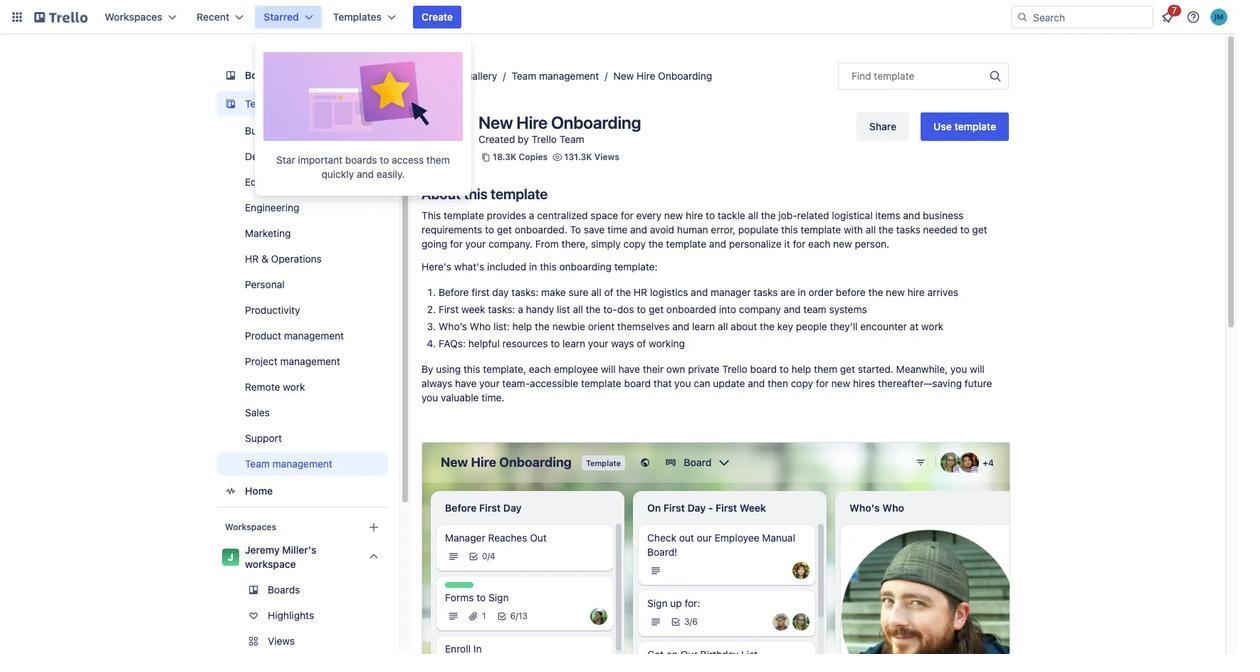 Task type: locate. For each thing, give the bounding box(es) containing it.
team management link up new hire onboarding created by trello team
[[512, 70, 599, 82]]

template right 'use'
[[955, 120, 997, 133]]

open information menu image
[[1187, 10, 1201, 24]]

before
[[439, 286, 469, 298]]

jeremy
[[245, 544, 280, 556]]

new left hires on the right of the page
[[832, 378, 851, 390]]

1 boards link from the top
[[217, 63, 388, 88]]

trello right "by"
[[532, 133, 557, 145]]

views
[[595, 152, 620, 162], [268, 635, 295, 648]]

here's what's included in this onboarding template:
[[422, 261, 658, 273]]

engineering
[[245, 202, 300, 214]]

onboarding inside new hire onboarding created by trello team
[[551, 113, 641, 133]]

0 vertical spatial copy
[[624, 238, 646, 250]]

thereafter—saving
[[878, 378, 962, 390]]

new
[[664, 209, 683, 222], [834, 238, 853, 250], [886, 286, 905, 298], [832, 378, 851, 390]]

this inside this template provides a centralized space for every new hire to tackle all the job-related logistical items and business requirements to get onboarded. to save time and avoid human error, populate this template with all the tasks needed to get going for your company. from there, simply copy the template and personalize it for each new person.
[[782, 224, 798, 236]]

accessible
[[530, 378, 579, 390]]

template gallery
[[422, 70, 497, 82]]

the down avoid
[[649, 238, 664, 250]]

2 boards link from the top
[[217, 579, 388, 602]]

hire up human
[[686, 209, 703, 222]]

templates up the business
[[245, 98, 294, 110]]

them down people
[[814, 363, 838, 375]]

miller's
[[282, 544, 317, 556]]

and inside star important boards to access them quickly and easily.
[[357, 168, 374, 180]]

template down employee
[[581, 378, 622, 390]]

0 vertical spatial boards link
[[217, 63, 388, 88]]

1 horizontal spatial work
[[922, 321, 944, 333]]

2 horizontal spatial team
[[560, 133, 585, 145]]

1 horizontal spatial hire
[[637, 70, 656, 82]]

jeremy miller (jeremymiller198) image
[[1211, 9, 1228, 26]]

0 vertical spatial workspaces
[[105, 11, 162, 23]]

0 vertical spatial tasks
[[897, 224, 921, 236]]

1 vertical spatial learn
[[563, 338, 586, 350]]

1 horizontal spatial them
[[814, 363, 838, 375]]

boards for home
[[245, 69, 278, 81]]

meanwhile,
[[897, 363, 948, 375]]

will down ways
[[601, 363, 616, 375]]

company.
[[489, 238, 533, 250]]

1 vertical spatial new
[[479, 113, 513, 133]]

0 horizontal spatial each
[[529, 363, 551, 375]]

0 vertical spatial each
[[809, 238, 831, 250]]

employee
[[554, 363, 599, 375]]

0 vertical spatial board
[[750, 363, 777, 375]]

first
[[439, 303, 459, 316]]

private
[[688, 363, 720, 375]]

1 horizontal spatial hr
[[634, 286, 648, 298]]

0 horizontal spatial in
[[529, 261, 537, 273]]

hire inside new hire onboarding created by trello team
[[517, 113, 548, 133]]

all up the populate
[[748, 209, 759, 222]]

onboarded
[[667, 303, 717, 316]]

boards
[[345, 154, 377, 166]]

get right 'needed'
[[973, 224, 988, 236]]

to down provides
[[485, 224, 494, 236]]

from
[[536, 238, 559, 250]]

1 vertical spatial hire
[[908, 286, 925, 298]]

1 horizontal spatial of
[[637, 338, 646, 350]]

learn down newbie
[[563, 338, 586, 350]]

boards up highlights
[[268, 584, 300, 596]]

tasks: up list:
[[488, 303, 515, 316]]

1 horizontal spatial templates
[[333, 11, 382, 23]]

0 horizontal spatial hire
[[686, 209, 703, 222]]

boards for views
[[268, 584, 300, 596]]

future
[[965, 378, 993, 390]]

template down related
[[801, 224, 841, 236]]

get up themselves
[[649, 303, 664, 316]]

every
[[637, 209, 662, 222]]

workspaces
[[105, 11, 162, 23], [225, 522, 276, 533]]

have left their
[[619, 363, 640, 375]]

hr left &
[[245, 253, 259, 265]]

views down highlights
[[268, 635, 295, 648]]

1 vertical spatial templates
[[245, 98, 294, 110]]

0 horizontal spatial trello
[[532, 133, 557, 145]]

1 vertical spatial tasks
[[754, 286, 778, 298]]

template inside field
[[874, 70, 915, 82]]

get up hires on the right of the page
[[840, 363, 856, 375]]

0 horizontal spatial them
[[427, 154, 450, 166]]

key
[[778, 321, 794, 333]]

a up onboarded.
[[529, 209, 535, 222]]

in inside "before first day tasks: make sure all of the hr logistics and manager tasks are in order before the new hire arrives first week tasks: a handy list all the to-dos to get onboarded into company and team systems who's who list: help the newbie orient themselves and learn all about the key people they'll encounter at work faqs: helpful resources to learn your ways of working"
[[798, 286, 806, 298]]

0 vertical spatial work
[[922, 321, 944, 333]]

for inside 'by using this template, each employee will have their own private trello board to help them get started. meanwhile, you will always have your team-accessible template board that you can update and then copy for new hires thereafter—saving future you valuable time.'
[[816, 378, 829, 390]]

0 horizontal spatial a
[[518, 303, 523, 316]]

back to home image
[[34, 6, 88, 28]]

get inside 'by using this template, each employee will have their own private trello board to help them get started. meanwhile, you will always have your team-accessible template board that you can update and then copy for new hires thereafter—saving future you valuable time.'
[[840, 363, 856, 375]]

can
[[694, 378, 711, 390]]

boards link for home
[[217, 63, 388, 88]]

by using this template, each employee will have their own private trello board to help them get started. meanwhile, you will always have your team-accessible template board that you can update and then copy for new hires thereafter—saving future you valuable time.
[[422, 363, 993, 404]]

new up encounter
[[886, 286, 905, 298]]

get inside "before first day tasks: make sure all of the hr logistics and manager tasks are in order before the new hire arrives first week tasks: a handy list all the to-dos to get onboarded into company and team systems who's who list: help the newbie orient themselves and learn all about the key people they'll encounter at work faqs: helpful resources to learn your ways of working"
[[649, 303, 664, 316]]

this right about
[[464, 186, 488, 202]]

0 horizontal spatial new
[[479, 113, 513, 133]]

1 vertical spatial boards link
[[217, 579, 388, 602]]

with
[[844, 224, 863, 236]]

0 vertical spatial hr
[[245, 253, 259, 265]]

0 vertical spatial views
[[595, 152, 620, 162]]

1 vertical spatial in
[[798, 286, 806, 298]]

a
[[529, 209, 535, 222], [518, 303, 523, 316]]

them inside 'by using this template, each employee will have their own private trello board to help them get started. meanwhile, you will always have your team-accessible template board that you can update and then copy for new hires thereafter—saving future you valuable time.'
[[814, 363, 838, 375]]

new inside "before first day tasks: make sure all of the hr logistics and manager tasks are in order before the new hire arrives first week tasks: a handy list all the to-dos to get onboarded into company and team systems who's who list: help the newbie orient themselves and learn all about the key people they'll encounter at work faqs: helpful resources to learn your ways of working"
[[886, 286, 905, 298]]

0 horizontal spatial help
[[513, 321, 532, 333]]

new inside 'by using this template, each employee will have their own private trello board to help them get started. meanwhile, you will always have your team-accessible template board that you can update and then copy for new hires thereafter—saving future you valuable time.'
[[832, 378, 851, 390]]

design
[[245, 150, 277, 162]]

new up the created
[[479, 113, 513, 133]]

board up then
[[750, 363, 777, 375]]

tasks inside this template provides a centralized space for every new hire to tackle all the job-related logistical items and business requirements to get onboarded. to save time and avoid human error, populate this template with all the tasks needed to get going for your company. from there, simply copy the template and personalize it for each new person.
[[897, 224, 921, 236]]

onboarding for new hire onboarding created by trello team
[[551, 113, 641, 133]]

work inside "before first day tasks: make sure all of the hr logistics and manager tasks are in order before the new hire arrives first week tasks: a handy list all the to-dos to get onboarded into company and team systems who's who list: help the newbie orient themselves and learn all about the key people they'll encounter at work faqs: helpful resources to learn your ways of working"
[[922, 321, 944, 333]]

trello inside 'by using this template, each employee will have their own private trello board to help them get started. meanwhile, you will always have your team-accessible template board that you can update and then copy for new hires thereafter—saving future you valuable time.'
[[723, 363, 748, 375]]

copy right then
[[791, 378, 814, 390]]

templates right starred dropdown button
[[333, 11, 382, 23]]

1 vertical spatial team
[[560, 133, 585, 145]]

who's
[[439, 321, 467, 333]]

1 horizontal spatial tasks
[[897, 224, 921, 236]]

0 vertical spatial you
[[951, 363, 968, 375]]

hr up dos
[[634, 286, 648, 298]]

1 horizontal spatial onboarding
[[658, 70, 712, 82]]

started.
[[858, 363, 894, 375]]

0 horizontal spatial tasks
[[754, 286, 778, 298]]

1 horizontal spatial in
[[798, 286, 806, 298]]

hire up "by"
[[517, 113, 548, 133]]

have up valuable
[[455, 378, 477, 390]]

1 horizontal spatial will
[[970, 363, 985, 375]]

for right it
[[793, 238, 806, 250]]

0 horizontal spatial have
[[455, 378, 477, 390]]

business
[[923, 209, 964, 222]]

to up 'easily.'
[[380, 154, 389, 166]]

this
[[464, 186, 488, 202], [782, 224, 798, 236], [540, 261, 557, 273], [464, 363, 480, 375]]

template right 'find'
[[874, 70, 915, 82]]

new inside new hire onboarding created by trello team
[[479, 113, 513, 133]]

0 horizontal spatial will
[[601, 363, 616, 375]]

hire down primary element
[[637, 70, 656, 82]]

new hire onboarding link
[[614, 70, 712, 82]]

template inside 'by using this template, each employee will have their own private trello board to help them get started. meanwhile, you will always have your team-accessible template board that you can update and then copy for new hires thereafter—saving future you valuable time.'
[[581, 378, 622, 390]]

error,
[[711, 224, 736, 236]]

you up future
[[951, 363, 968, 375]]

1 vertical spatial each
[[529, 363, 551, 375]]

personal
[[245, 279, 285, 291]]

board down their
[[624, 378, 651, 390]]

0 vertical spatial trello
[[532, 133, 557, 145]]

1 horizontal spatial team
[[512, 70, 537, 82]]

for
[[621, 209, 634, 222], [450, 238, 463, 250], [793, 238, 806, 250], [816, 378, 829, 390]]

copy
[[624, 238, 646, 250], [791, 378, 814, 390]]

will up future
[[970, 363, 985, 375]]

2 vertical spatial your
[[480, 378, 500, 390]]

1 vertical spatial team management link
[[217, 453, 388, 476]]

0 horizontal spatial views
[[268, 635, 295, 648]]

team management down support link
[[245, 458, 333, 470]]

in right are at the top of the page
[[798, 286, 806, 298]]

your up 'what's'
[[466, 238, 486, 250]]

the down handy
[[535, 321, 550, 333]]

0 vertical spatial team
[[512, 70, 537, 82]]

hr & operations
[[245, 253, 322, 265]]

18.3k
[[493, 152, 517, 162]]

0 horizontal spatial onboarding
[[551, 113, 641, 133]]

template gallery link
[[422, 70, 497, 82]]

1 vertical spatial onboarding
[[551, 113, 641, 133]]

0 horizontal spatial board
[[624, 378, 651, 390]]

help up resources
[[513, 321, 532, 333]]

get down provides
[[497, 224, 512, 236]]

centralized
[[537, 209, 588, 222]]

to inside star important boards to access them quickly and easily.
[[380, 154, 389, 166]]

faqs:
[[439, 338, 466, 350]]

workspace
[[245, 558, 296, 571]]

onboarding
[[658, 70, 712, 82], [551, 113, 641, 133]]

0 vertical spatial them
[[427, 154, 450, 166]]

0 vertical spatial hire
[[637, 70, 656, 82]]

team down support
[[245, 458, 270, 470]]

help down people
[[792, 363, 812, 375]]

trello inside new hire onboarding created by trello team
[[532, 133, 557, 145]]

1 vertical spatial board
[[624, 378, 651, 390]]

team right gallery
[[512, 70, 537, 82]]

will
[[601, 363, 616, 375], [970, 363, 985, 375]]

items
[[876, 209, 901, 222]]

1 horizontal spatial help
[[792, 363, 812, 375]]

1 horizontal spatial a
[[529, 209, 535, 222]]

0 vertical spatial hire
[[686, 209, 703, 222]]

new down primary element
[[614, 70, 634, 82]]

the up dos
[[616, 286, 631, 298]]

1 vertical spatial hire
[[517, 113, 548, 133]]

access
[[392, 154, 424, 166]]

0 vertical spatial learn
[[692, 321, 715, 333]]

your down 'orient'
[[588, 338, 609, 350]]

team inside new hire onboarding created by trello team
[[560, 133, 585, 145]]

share
[[870, 120, 897, 133]]

created
[[479, 133, 515, 145]]

1 vertical spatial help
[[792, 363, 812, 375]]

0 horizontal spatial hr
[[245, 253, 259, 265]]

help inside "before first day tasks: make sure all of the hr logistics and manager tasks are in order before the new hire arrives first week tasks: a handy list all the to-dos to get onboarded into company and team systems who's who list: help the newbie orient themselves and learn all about the key people they'll encounter at work faqs: helpful resources to learn your ways of working"
[[513, 321, 532, 333]]

board image
[[222, 67, 239, 84]]

1 horizontal spatial team management link
[[512, 70, 599, 82]]

for left hires on the right of the page
[[816, 378, 829, 390]]

1 vertical spatial trello
[[723, 363, 748, 375]]

boards link for views
[[217, 579, 388, 602]]

2 horizontal spatial you
[[951, 363, 968, 375]]

1 horizontal spatial you
[[675, 378, 691, 390]]

remote work
[[245, 381, 305, 393]]

valuable
[[441, 392, 479, 404]]

resources
[[503, 338, 548, 350]]

management down product management "link"
[[280, 355, 340, 368]]

they'll
[[830, 321, 858, 333]]

find template
[[852, 70, 915, 82]]

team management link down support link
[[217, 453, 388, 476]]

sales
[[245, 407, 270, 419]]

1 vertical spatial boards
[[268, 584, 300, 596]]

this right 'using'
[[464, 363, 480, 375]]

tasks up company
[[754, 286, 778, 298]]

copy inside this template provides a centralized space for every new hire to tackle all the job-related logistical items and business requirements to get onboarded. to save time and avoid human error, populate this template with all the tasks needed to get going for your company. from there, simply copy the template and personalize it for each new person.
[[624, 238, 646, 250]]

management down the productivity link at left
[[284, 330, 344, 342]]

1 horizontal spatial copy
[[791, 378, 814, 390]]

boards link up highlights link
[[217, 579, 388, 602]]

hire for new hire onboarding
[[637, 70, 656, 82]]

0 horizontal spatial of
[[604, 286, 614, 298]]

work down project management on the left
[[283, 381, 305, 393]]

2 vertical spatial team
[[245, 458, 270, 470]]

0 vertical spatial help
[[513, 321, 532, 333]]

1 vertical spatial work
[[283, 381, 305, 393]]

new down with
[[834, 238, 853, 250]]

boards link up templates link
[[217, 63, 388, 88]]

hire
[[686, 209, 703, 222], [908, 286, 925, 298]]

needed
[[924, 224, 958, 236]]

the down "items"
[[879, 224, 894, 236]]

18.3k copies
[[493, 152, 548, 162]]

them right access
[[427, 154, 450, 166]]

create
[[422, 11, 453, 23]]

your inside this template provides a centralized space for every new hire to tackle all the job-related logistical items and business requirements to get onboarded. to save time and avoid human error, populate this template with all the tasks needed to get going for your company. from there, simply copy the template and personalize it for each new person.
[[466, 238, 486, 250]]

0 vertical spatial tasks:
[[512, 286, 539, 298]]

1 vertical spatial hr
[[634, 286, 648, 298]]

team management up new hire onboarding created by trello team
[[512, 70, 599, 82]]

0 horizontal spatial you
[[422, 392, 438, 404]]

each up accessible
[[529, 363, 551, 375]]

1 vertical spatial team management
[[245, 458, 333, 470]]

this down job-
[[782, 224, 798, 236]]

then
[[768, 378, 789, 390]]

a left handy
[[518, 303, 523, 316]]

and down "boards" at left
[[357, 168, 374, 180]]

own
[[667, 363, 686, 375]]

1 horizontal spatial each
[[809, 238, 831, 250]]

learn down "onboarded"
[[692, 321, 715, 333]]

trello up update
[[723, 363, 748, 375]]

design link
[[217, 145, 388, 168]]

people
[[796, 321, 828, 333]]

workspaces button
[[96, 6, 185, 28]]

team up 131.3k
[[560, 133, 585, 145]]

your inside 'by using this template, each employee will have their own private trello board to help them get started. meanwhile, you will always have your team-accessible template board that you can update and then copy for new hires thereafter—saving future you valuable time.'
[[480, 378, 500, 390]]

0 horizontal spatial workspaces
[[105, 11, 162, 23]]

work right at
[[922, 321, 944, 333]]

to up then
[[780, 363, 789, 375]]

0 horizontal spatial copy
[[624, 238, 646, 250]]

0 vertical spatial in
[[529, 261, 537, 273]]

the left key
[[760, 321, 775, 333]]

hire left arrives
[[908, 286, 925, 298]]

each down related
[[809, 238, 831, 250]]

tasks inside "before first day tasks: make sure all of the hr logistics and manager tasks are in order before the new hire arrives first week tasks: a handy list all the to-dos to get onboarded into company and team systems who's who list: help the newbie orient themselves and learn all about the key people they'll encounter at work faqs: helpful resources to learn your ways of working"
[[754, 286, 778, 298]]

update
[[713, 378, 745, 390]]

management inside "link"
[[284, 330, 344, 342]]

copy down time
[[624, 238, 646, 250]]

before
[[836, 286, 866, 298]]

create a workspace image
[[365, 519, 383, 536]]

views right 131.3k
[[595, 152, 620, 162]]

your up time.
[[480, 378, 500, 390]]

and inside 'by using this template, each employee will have their own private trello board to help them get started. meanwhile, you will always have your team-accessible template board that you can update and then copy for new hires thereafter—saving future you valuable time.'
[[748, 378, 765, 390]]

star
[[277, 154, 295, 166]]

to right 'needed'
[[961, 224, 970, 236]]

space
[[591, 209, 618, 222]]

management
[[539, 70, 599, 82], [284, 330, 344, 342], [280, 355, 340, 368], [273, 458, 333, 470]]

0 vertical spatial templates
[[333, 11, 382, 23]]

0 vertical spatial your
[[466, 238, 486, 250]]

all down into
[[718, 321, 728, 333]]

marketing
[[245, 227, 291, 239]]

1 vertical spatial them
[[814, 363, 838, 375]]

0 horizontal spatial team management link
[[217, 453, 388, 476]]

0 horizontal spatial work
[[283, 381, 305, 393]]

before first day tasks: make sure all of the hr logistics and manager tasks are in order before the new hire arrives first week tasks: a handy list all the to-dos to get onboarded into company and team systems who's who list: help the newbie orient themselves and learn all about the key people they'll encounter at work faqs: helpful resources to learn your ways of working
[[439, 286, 959, 350]]

highlights
[[268, 610, 314, 622]]

1 vertical spatial your
[[588, 338, 609, 350]]

home image
[[222, 483, 239, 500]]

1 vertical spatial copy
[[791, 378, 814, 390]]

0 vertical spatial team management link
[[512, 70, 599, 82]]



Task type: describe. For each thing, give the bounding box(es) containing it.
1 horizontal spatial views
[[595, 152, 620, 162]]

helpful
[[469, 338, 500, 350]]

onboarding for new hire onboarding
[[658, 70, 712, 82]]

recent
[[197, 11, 230, 23]]

simply
[[591, 238, 621, 250]]

team-
[[503, 378, 530, 390]]

productivity link
[[217, 299, 388, 322]]

easily.
[[377, 168, 405, 180]]

template up provides
[[491, 186, 548, 202]]

template up requirements
[[444, 209, 484, 222]]

help inside 'by using this template, each employee will have their own private trello board to help them get started. meanwhile, you will always have your team-accessible template board that you can update and then copy for new hires thereafter—saving future you valuable time.'
[[792, 363, 812, 375]]

here's
[[422, 261, 452, 273]]

copies
[[519, 152, 548, 162]]

the up the populate
[[761, 209, 776, 222]]

1 horizontal spatial workspaces
[[225, 522, 276, 533]]

templates button
[[325, 6, 405, 28]]

search image
[[1017, 11, 1029, 23]]

onboarding
[[560, 261, 612, 273]]

handy
[[526, 303, 554, 316]]

0 vertical spatial team management
[[512, 70, 599, 82]]

template,
[[483, 363, 526, 375]]

support link
[[217, 427, 388, 450]]

ways
[[611, 338, 634, 350]]

project
[[245, 355, 278, 368]]

newbie
[[553, 321, 586, 333]]

sure
[[569, 286, 589, 298]]

provides
[[487, 209, 526, 222]]

themselves
[[618, 321, 670, 333]]

this down from
[[540, 261, 557, 273]]

all right sure
[[591, 286, 602, 298]]

always
[[422, 378, 452, 390]]

find
[[852, 70, 872, 82]]

this
[[422, 209, 441, 222]]

new hire onboarding
[[614, 70, 712, 82]]

1 vertical spatial of
[[637, 338, 646, 350]]

a inside this template provides a centralized space for every new hire to tackle all the job-related logistical items and business requirements to get onboarded. to save time and avoid human error, populate this template with all the tasks needed to get going for your company. from there, simply copy the template and personalize it for each new person.
[[529, 209, 535, 222]]

systems
[[830, 303, 867, 316]]

share button
[[857, 113, 910, 141]]

by
[[422, 363, 433, 375]]

and down are at the top of the page
[[784, 303, 801, 316]]

new hire onboarding created by trello team
[[479, 113, 641, 145]]

7 notifications image
[[1160, 9, 1177, 26]]

template board image
[[222, 95, 239, 113]]

important
[[298, 154, 343, 166]]

first
[[472, 286, 490, 298]]

remote work link
[[217, 376, 388, 399]]

to down newbie
[[551, 338, 560, 350]]

marketing link
[[217, 222, 388, 245]]

order
[[809, 286, 834, 298]]

primary element
[[0, 0, 1237, 34]]

project management link
[[217, 350, 388, 373]]

all right the list
[[573, 303, 583, 316]]

avoid
[[650, 224, 675, 236]]

0 horizontal spatial team management
[[245, 458, 333, 470]]

all up person.
[[866, 224, 876, 236]]

hire inside "before first day tasks: make sure all of the hr logistics and manager tasks are in order before the new hire arrives first week tasks: a handy list all the to-dos to get onboarded into company and team systems who's who list: help the newbie orient themselves and learn all about the key people they'll encounter at work faqs: helpful resources to learn your ways of working"
[[908, 286, 925, 298]]

create button
[[413, 6, 462, 28]]

new for new hire onboarding
[[614, 70, 634, 82]]

product management
[[245, 330, 344, 342]]

job-
[[779, 209, 798, 222]]

hr inside "before first day tasks: make sure all of the hr logistics and manager tasks are in order before the new hire arrives first week tasks: a handy list all the to-dos to get onboarded into company and team systems who's who list: help the newbie orient themselves and learn all about the key people they'll encounter at work faqs: helpful resources to learn your ways of working"
[[634, 286, 648, 298]]

2 vertical spatial you
[[422, 392, 438, 404]]

Search field
[[1029, 6, 1153, 28]]

to right dos
[[637, 303, 646, 316]]

trello team image
[[422, 113, 467, 158]]

0 horizontal spatial learn
[[563, 338, 586, 350]]

use
[[934, 120, 952, 133]]

1 vertical spatial tasks:
[[488, 303, 515, 316]]

this template provides a centralized space for every new hire to tackle all the job-related logistical items and business requirements to get onboarded. to save time and avoid human error, populate this template with all the tasks needed to get going for your company. from there, simply copy the template and personalize it for each new person.
[[422, 209, 988, 250]]

team
[[804, 303, 827, 316]]

into
[[719, 303, 737, 316]]

and down "onboarded"
[[673, 321, 690, 333]]

operations
[[271, 253, 322, 265]]

arrives
[[928, 286, 959, 298]]

0 horizontal spatial templates
[[245, 98, 294, 110]]

and up "onboarded"
[[691, 286, 708, 298]]

engineering link
[[217, 197, 388, 219]]

who
[[470, 321, 491, 333]]

1 horizontal spatial have
[[619, 363, 640, 375]]

orient
[[588, 321, 615, 333]]

1 will from the left
[[601, 363, 616, 375]]

day
[[492, 286, 509, 298]]

a inside "before first day tasks: make sure all of the hr logistics and manager tasks are in order before the new hire arrives first week tasks: a handy list all the to-dos to get onboarded into company and team systems who's who list: help the newbie orient themselves and learn all about the key people they'll encounter at work faqs: helpful resources to learn your ways of working"
[[518, 303, 523, 316]]

templates inside dropdown button
[[333, 11, 382, 23]]

new up avoid
[[664, 209, 683, 222]]

each inside this template provides a centralized space for every new hire to tackle all the job-related logistical items and business requirements to get onboarded. to save time and avoid human error, populate this template with all the tasks needed to get going for your company. from there, simply copy the template and personalize it for each new person.
[[809, 238, 831, 250]]

1 vertical spatial views
[[268, 635, 295, 648]]

hire for new hire onboarding created by trello team
[[517, 113, 548, 133]]

your inside "before first day tasks: make sure all of the hr logistics and manager tasks are in order before the new hire arrives first week tasks: a handy list all the to-dos to get onboarded into company and team systems who's who list: help the newbie orient themselves and learn all about the key people they'll encounter at work faqs: helpful resources to learn your ways of working"
[[588, 338, 609, 350]]

going
[[422, 238, 448, 250]]

views link
[[217, 630, 402, 653]]

about this template
[[422, 186, 548, 202]]

forward image
[[385, 633, 402, 650]]

starred button
[[255, 6, 322, 28]]

1 horizontal spatial learn
[[692, 321, 715, 333]]

1 horizontal spatial board
[[750, 363, 777, 375]]

template down human
[[666, 238, 707, 250]]

Find template field
[[838, 63, 1009, 90]]

star important boards to access them quickly and easily.
[[277, 154, 450, 180]]

starred board image
[[264, 46, 463, 141]]

this inside 'by using this template, each employee will have their own private trello board to help them get started. meanwhile, you will always have your team-accessible template board that you can update and then copy for new hires thereafter—saving future you valuable time.'
[[464, 363, 480, 375]]

product management link
[[217, 325, 388, 348]]

related
[[798, 209, 830, 222]]

template inside button
[[955, 120, 997, 133]]

about
[[731, 321, 757, 333]]

management up new hire onboarding created by trello team
[[539, 70, 599, 82]]

to-
[[604, 303, 617, 316]]

1 vertical spatial have
[[455, 378, 477, 390]]

about
[[422, 186, 461, 202]]

0 horizontal spatial team
[[245, 458, 270, 470]]

and right "items"
[[904, 209, 921, 222]]

each inside 'by using this template, each employee will have their own private trello board to help them get started. meanwhile, you will always have your team-accessible template board that you can update and then copy for new hires thereafter—saving future you valuable time.'
[[529, 363, 551, 375]]

home
[[245, 485, 273, 497]]

for up time
[[621, 209, 634, 222]]

what's
[[454, 261, 485, 273]]

their
[[643, 363, 664, 375]]

requirements
[[422, 224, 482, 236]]

encounter
[[861, 321, 907, 333]]

and down the error,
[[709, 238, 727, 250]]

hire inside this template provides a centralized space for every new hire to tackle all the job-related logistical items and business requirements to get onboarded. to save time and avoid human error, populate this template with all the tasks needed to get going for your company. from there, simply copy the template and personalize it for each new person.
[[686, 209, 703, 222]]

business link
[[217, 120, 388, 142]]

education
[[245, 176, 291, 188]]

included
[[487, 261, 527, 273]]

management down support link
[[273, 458, 333, 470]]

the left "to-"
[[586, 303, 601, 316]]

and down every
[[630, 224, 648, 236]]

the right before
[[869, 286, 884, 298]]

1 vertical spatial you
[[675, 378, 691, 390]]

to up the error,
[[706, 209, 715, 222]]

copy inside 'by using this template, each employee will have their own private trello board to help them get started. meanwhile, you will always have your team-accessible template board that you can update and then copy for new hires thereafter—saving future you valuable time.'
[[791, 378, 814, 390]]

j
[[228, 551, 234, 563]]

2 will from the left
[[970, 363, 985, 375]]

hr & operations link
[[217, 248, 388, 271]]

tackle
[[718, 209, 746, 222]]

for down requirements
[[450, 238, 463, 250]]

them inside star important boards to access them quickly and easily.
[[427, 154, 450, 166]]

sales link
[[217, 402, 388, 425]]

starred
[[264, 11, 299, 23]]

it
[[785, 238, 791, 250]]

hires
[[853, 378, 876, 390]]

use template button
[[921, 113, 1009, 141]]

new for new hire onboarding created by trello team
[[479, 113, 513, 133]]

save
[[584, 224, 605, 236]]

workspaces inside 'dropdown button'
[[105, 11, 162, 23]]

working
[[649, 338, 685, 350]]

to inside 'by using this template, each employee will have their own private trello board to help them get started. meanwhile, you will always have your team-accessible template board that you can update and then copy for new hires thereafter—saving future you valuable time.'
[[780, 363, 789, 375]]

productivity
[[245, 304, 300, 316]]



Task type: vqa. For each thing, say whether or not it's contained in the screenshot.
Starred Icon
no



